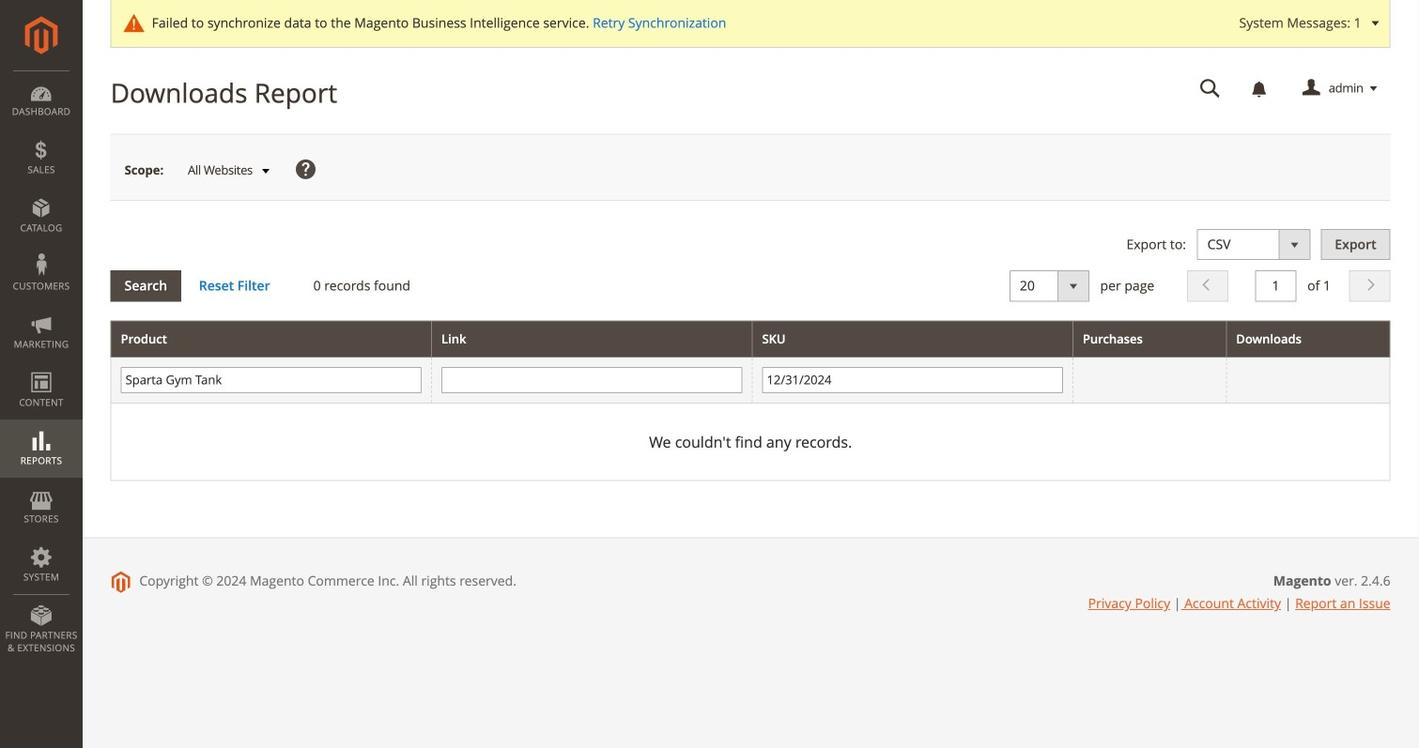 Task type: locate. For each thing, give the bounding box(es) containing it.
magento admin panel image
[[25, 16, 58, 54]]

None text field
[[1187, 72, 1234, 105], [1256, 271, 1297, 302], [121, 367, 422, 394], [442, 367, 743, 394], [1187, 72, 1234, 105], [1256, 271, 1297, 302], [121, 367, 422, 394], [442, 367, 743, 394]]

None text field
[[762, 367, 1063, 394]]

menu bar
[[0, 70, 83, 664]]



